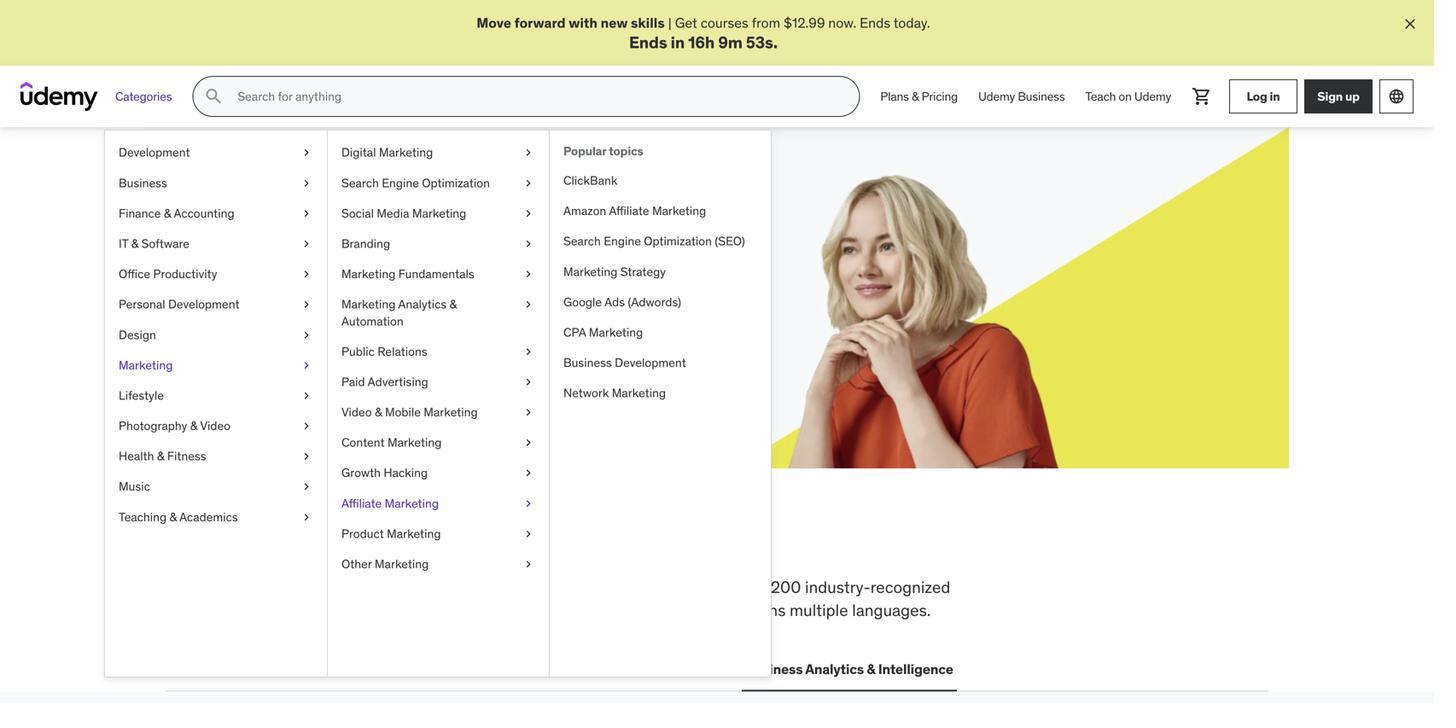 Task type: describe. For each thing, give the bounding box(es) containing it.
video inside photography & video "link"
[[200, 418, 231, 434]]

marketing inside marketing analytics & automation
[[342, 297, 396, 312]]

teach on udemy link
[[1076, 76, 1182, 117]]

categories button
[[105, 76, 182, 117]]

cpa marketing link
[[550, 318, 771, 348]]

well-
[[421, 600, 457, 621]]

engine for search engine optimization (seo)
[[604, 234, 641, 249]]

xsmall image for affiliate marketing
[[522, 496, 535, 512]]

analytics for business
[[806, 661, 864, 678]]

xsmall image for design
[[300, 327, 313, 344]]

forward
[[515, 14, 566, 32]]

it & software
[[119, 236, 190, 251]]

communication
[[623, 661, 725, 678]]

to
[[405, 577, 420, 598]]

courses
[[701, 14, 749, 32]]

marketing link
[[105, 350, 327, 381]]

development for business development
[[615, 355, 686, 371]]

xsmall image for personal development
[[300, 296, 313, 313]]

marketing down branding
[[342, 267, 396, 282]]

development for web development
[[201, 661, 286, 678]]

1 horizontal spatial affiliate
[[609, 203, 650, 219]]

automation
[[342, 314, 404, 329]]

growth
[[342, 466, 381, 481]]

branding
[[342, 236, 390, 251]]

google ads (adwords)
[[564, 295, 681, 310]]

the
[[222, 521, 277, 566]]

sign up
[[1318, 89, 1360, 104]]

& for pricing
[[912, 89, 919, 104]]

for for workplace
[[712, 577, 732, 598]]

affiliate marketing link
[[328, 489, 549, 519]]

science
[[552, 661, 603, 678]]

marketing up to
[[375, 557, 429, 572]]

business development
[[564, 355, 686, 371]]

xsmall image for health & fitness
[[300, 448, 313, 465]]

product
[[342, 526, 384, 542]]

marketing fundamentals
[[342, 267, 475, 282]]

ads
[[605, 295, 625, 310]]

xsmall image for video & mobile marketing
[[522, 404, 535, 421]]

xsmall image for marketing fundamentals
[[522, 266, 535, 283]]

on
[[1119, 89, 1132, 104]]

& for video
[[190, 418, 198, 434]]

network marketing
[[564, 386, 666, 401]]

relations
[[378, 344, 428, 359]]

xsmall image for lifestyle
[[300, 388, 313, 404]]

udemy inside teach on udemy link
[[1135, 89, 1172, 104]]

it certifications button
[[303, 649, 411, 690]]

finance
[[119, 206, 161, 221]]

0 horizontal spatial ends
[[629, 32, 667, 52]]

expand
[[227, 244, 273, 261]]

marketing up 'lifestyle' at the bottom of the page
[[119, 358, 173, 373]]

search engine optimization link
[[328, 168, 549, 198]]

xsmall image for business
[[300, 175, 313, 192]]

health & fitness
[[119, 449, 206, 464]]

xsmall image for it & software
[[300, 236, 313, 252]]

xsmall image for finance & accounting
[[300, 205, 313, 222]]

xsmall image for music
[[300, 479, 313, 496]]

& for academics
[[170, 510, 177, 525]]

media
[[377, 206, 409, 221]]

xsmall image for office productivity
[[300, 266, 313, 283]]

marketing down hacking at the left
[[385, 496, 439, 511]]

udemy business link
[[968, 76, 1076, 117]]

plans & pricing
[[881, 89, 958, 104]]

critical
[[235, 577, 283, 598]]

analytics for marketing
[[398, 297, 447, 312]]

business for business analytics & intelligence
[[745, 661, 803, 678]]

sale
[[275, 263, 301, 281]]

optimization for search engine optimization
[[422, 175, 490, 191]]

all the skills you need in one place
[[166, 521, 734, 566]]

paid
[[342, 374, 365, 390]]

a
[[392, 244, 400, 261]]

for for your
[[447, 244, 464, 261]]

marketing up search engine optimization at the left top of page
[[379, 145, 433, 160]]

google ads (adwords) link
[[550, 287, 771, 318]]

marketing down "business development"
[[612, 386, 666, 401]]

including
[[545, 577, 611, 598]]

xsmall image for branding
[[522, 236, 535, 252]]

clickbank
[[564, 173, 618, 188]]

popular
[[564, 144, 607, 159]]

music link
[[105, 472, 327, 502]]

advertising
[[368, 374, 428, 390]]

finance & accounting
[[119, 206, 234, 221]]

xsmall image for content marketing
[[522, 435, 535, 452]]

xsmall image for product marketing
[[522, 526, 535, 543]]

amazon affiliate marketing link
[[550, 196, 771, 226]]

xsmall image for public relations
[[522, 344, 535, 360]]

data science button
[[516, 649, 606, 690]]

content
[[342, 435, 385, 451]]

marketing analytics & automation
[[342, 297, 457, 329]]

xsmall image for other marketing
[[522, 556, 535, 573]]

it certifications
[[307, 661, 408, 678]]

xsmall image for social media marketing
[[522, 205, 535, 222]]

shopping cart with 0 items image
[[1192, 86, 1213, 107]]

course
[[403, 244, 444, 261]]

& inside button
[[867, 661, 876, 678]]

business analytics & intelligence button
[[742, 649, 957, 690]]

search engine optimization (seo) link
[[550, 226, 771, 257]]

xsmall image for development
[[300, 144, 313, 161]]

hacking
[[384, 466, 428, 481]]

business link
[[105, 168, 327, 198]]

leadership button
[[425, 649, 502, 690]]

industry-
[[805, 577, 871, 598]]

digital marketing
[[342, 145, 433, 160]]

(adwords)
[[628, 295, 681, 310]]

0 horizontal spatial affiliate
[[342, 496, 382, 511]]

office productivity link
[[105, 259, 327, 290]]

recognized
[[871, 577, 951, 598]]

skills inside move forward with new skills | get courses from $12.99 now. ends today. ends in 16h 9m 53s .
[[631, 14, 665, 32]]

teaching & academics
[[119, 510, 238, 525]]

optimization for search engine optimization (seo)
[[644, 234, 712, 249]]

data
[[519, 661, 549, 678]]

2 horizontal spatial in
[[1270, 89, 1281, 104]]

social
[[342, 206, 374, 221]]

it & software link
[[105, 229, 327, 259]]

professional
[[521, 600, 610, 621]]

product marketing
[[342, 526, 441, 542]]

1 horizontal spatial ends
[[860, 14, 891, 32]]

xsmall image for search engine optimization
[[522, 175, 535, 192]]

certifications
[[321, 661, 408, 678]]

xsmall image for marketing
[[300, 357, 313, 374]]

potential
[[306, 244, 360, 261]]

video & mobile marketing
[[342, 405, 478, 420]]

marketing strategy link
[[550, 257, 771, 287]]

search for search engine optimization
[[342, 175, 379, 191]]

plans
[[881, 89, 909, 104]]

content marketing
[[342, 435, 442, 451]]

sign
[[1318, 89, 1343, 104]]

affiliate marketing
[[342, 496, 439, 511]]

content marketing link
[[328, 428, 549, 458]]

development down categories dropdown button
[[119, 145, 190, 160]]

$12.99
[[784, 14, 825, 32]]

1 vertical spatial skills
[[283, 521, 375, 566]]

teaching
[[119, 510, 167, 525]]



Task type: locate. For each thing, give the bounding box(es) containing it.
with left new on the top left of page
[[569, 14, 598, 32]]

udemy
[[979, 89, 1016, 104], [1135, 89, 1172, 104]]

business inside 'link'
[[1018, 89, 1065, 104]]

affiliate
[[609, 203, 650, 219], [342, 496, 382, 511]]

xsmall image inside it & software link
[[300, 236, 313, 252]]

xsmall image inside the branding link
[[522, 236, 535, 252]]

development right web
[[201, 661, 286, 678]]

data science
[[519, 661, 603, 678]]

with inside skills for your future expand your potential with a course for as little as $12.99. sale ends today.
[[363, 244, 389, 261]]

xsmall image inside development link
[[300, 144, 313, 161]]

xsmall image
[[300, 144, 313, 161], [522, 144, 535, 161], [300, 175, 313, 192], [300, 236, 313, 252], [522, 266, 535, 283], [300, 357, 313, 374], [522, 374, 535, 391], [300, 388, 313, 404], [522, 435, 535, 452], [522, 465, 535, 482], [522, 496, 535, 512], [522, 526, 535, 543], [522, 556, 535, 573]]

0 vertical spatial your
[[354, 202, 416, 237]]

marketing up automation
[[342, 297, 396, 312]]

marketing
[[379, 145, 433, 160], [652, 203, 707, 219], [412, 206, 466, 221], [564, 264, 618, 279], [342, 267, 396, 282], [342, 297, 396, 312], [589, 325, 643, 340], [119, 358, 173, 373], [612, 386, 666, 401], [424, 405, 478, 420], [388, 435, 442, 451], [385, 496, 439, 511], [387, 526, 441, 542], [375, 557, 429, 572]]

in up including
[[538, 521, 571, 566]]

over
[[736, 577, 767, 598]]

1 horizontal spatial for
[[447, 244, 464, 261]]

xsmall image inside affiliate marketing link
[[522, 496, 535, 512]]

& for mobile
[[375, 405, 382, 420]]

software
[[141, 236, 190, 251]]

xsmall image inside marketing analytics & automation link
[[522, 296, 535, 313]]

0 horizontal spatial engine
[[382, 175, 419, 191]]

0 vertical spatial search
[[342, 175, 379, 191]]

business inside affiliate marketing element
[[564, 355, 612, 371]]

branding link
[[328, 229, 549, 259]]

0 horizontal spatial optimization
[[422, 175, 490, 191]]

1 vertical spatial with
[[363, 244, 389, 261]]

public
[[342, 344, 375, 359]]

for up and
[[712, 577, 732, 598]]

and
[[712, 600, 739, 621]]

xsmall image inside lifestyle link
[[300, 388, 313, 404]]

|
[[668, 14, 672, 32]]

popular topics
[[564, 144, 644, 159]]

xsmall image inside product marketing link
[[522, 526, 535, 543]]

as left the little
[[467, 244, 481, 261]]

skills inside covering critical workplace skills to technical topics, including prep content for over 200 industry-recognized certifications, our catalog supports well-rounded professional development and spans multiple languages.
[[365, 577, 402, 598]]

other
[[342, 557, 372, 572]]

amazon affiliate marketing
[[564, 203, 707, 219]]

prep
[[615, 577, 649, 598]]

1 horizontal spatial udemy
[[1135, 89, 1172, 104]]

skills up workplace
[[283, 521, 375, 566]]

2 horizontal spatial for
[[712, 577, 732, 598]]

xsmall image inside office productivity link
[[300, 266, 313, 283]]

development down cpa marketing link
[[615, 355, 686, 371]]

0 vertical spatial in
[[671, 32, 685, 52]]

0 horizontal spatial search
[[342, 175, 379, 191]]

digital
[[342, 145, 376, 160]]

it up office
[[119, 236, 128, 251]]

skills for your future expand your potential with a course for as little as $12.99. sale ends today.
[[227, 202, 529, 281]]

development for personal development
[[168, 297, 240, 312]]

1 horizontal spatial as
[[515, 244, 529, 261]]

product marketing link
[[328, 519, 549, 550]]

2 vertical spatial in
[[538, 521, 571, 566]]

analytics
[[398, 297, 447, 312], [806, 661, 864, 678]]

optimization inside "link"
[[644, 234, 712, 249]]

1 vertical spatial your
[[276, 244, 303, 261]]

design
[[119, 327, 156, 343]]

search inside search engine optimization link
[[342, 175, 379, 191]]

skills up supports
[[365, 577, 402, 598]]

udemy right pricing
[[979, 89, 1016, 104]]

affiliate down 'growth' on the left of page
[[342, 496, 382, 511]]

xsmall image inside 'teaching & academics' link
[[300, 509, 313, 526]]

development
[[119, 145, 190, 160], [168, 297, 240, 312], [615, 355, 686, 371], [201, 661, 286, 678]]

0 horizontal spatial for
[[309, 202, 349, 237]]

0 horizontal spatial today.
[[338, 263, 374, 281]]

marketing down ads
[[589, 325, 643, 340]]

xsmall image inside public relations link
[[522, 344, 535, 360]]

xsmall image inside content marketing link
[[522, 435, 535, 452]]

health & fitness link
[[105, 442, 327, 472]]

0 horizontal spatial it
[[119, 236, 128, 251]]

today. inside move forward with new skills | get courses from $12.99 now. ends today. ends in 16h 9m 53s .
[[894, 14, 931, 32]]

(seo)
[[715, 234, 745, 249]]

network marketing link
[[550, 378, 771, 409]]

skills left | in the top of the page
[[631, 14, 665, 32]]

development down office productivity link
[[168, 297, 240, 312]]

1 vertical spatial engine
[[604, 234, 641, 249]]

xsmall image for marketing analytics & automation
[[522, 296, 535, 313]]

1 horizontal spatial today.
[[894, 14, 931, 32]]

academics
[[179, 510, 238, 525]]

1 vertical spatial it
[[307, 661, 318, 678]]

2 vertical spatial skills
[[365, 577, 402, 598]]

covering critical workplace skills to technical topics, including prep content for over 200 industry-recognized certifications, our catalog supports well-rounded professional development and spans multiple languages.
[[166, 577, 951, 621]]

business down the spans
[[745, 661, 803, 678]]

search inside search engine optimization (seo) "link"
[[564, 234, 601, 249]]

video
[[342, 405, 372, 420], [200, 418, 231, 434]]

xsmall image inside design link
[[300, 327, 313, 344]]

xsmall image for paid advertising
[[522, 374, 535, 391]]

1 horizontal spatial your
[[354, 202, 416, 237]]

it for it certifications
[[307, 661, 318, 678]]

& right finance
[[164, 206, 171, 221]]

0 vertical spatial optimization
[[422, 175, 490, 191]]

xsmall image inside social media marketing link
[[522, 205, 535, 222]]

engine up marketing strategy
[[604, 234, 641, 249]]

cpa marketing
[[564, 325, 643, 340]]

development
[[614, 600, 708, 621]]

& right 'plans'
[[912, 89, 919, 104]]

our
[[268, 600, 292, 621]]

& right health
[[157, 449, 164, 464]]

1 horizontal spatial search
[[564, 234, 601, 249]]

xsmall image inside other marketing link
[[522, 556, 535, 573]]

analytics inside marketing analytics & automation
[[398, 297, 447, 312]]

1 vertical spatial today.
[[338, 263, 374, 281]]

covering
[[166, 577, 231, 598]]

0 vertical spatial analytics
[[398, 297, 447, 312]]

in right log
[[1270, 89, 1281, 104]]

move forward with new skills | get courses from $12.99 now. ends today. ends in 16h 9m 53s .
[[477, 14, 931, 52]]

for inside covering critical workplace skills to technical topics, including prep content for over 200 industry-recognized certifications, our catalog supports well-rounded professional development and spans multiple languages.
[[712, 577, 732, 598]]

marketing down search engine optimization link on the top left of page
[[412, 206, 466, 221]]

& for software
[[131, 236, 139, 251]]

& down marketing fundamentals link
[[450, 297, 457, 312]]

engine inside search engine optimization link
[[382, 175, 419, 191]]

today. right now.
[[894, 14, 931, 32]]

little
[[485, 244, 512, 261]]

today.
[[894, 14, 931, 32], [338, 263, 374, 281]]

business
[[1018, 89, 1065, 104], [119, 175, 167, 191], [564, 355, 612, 371], [745, 661, 803, 678]]

clickbank link
[[550, 166, 771, 196]]

affiliate marketing element
[[549, 131, 771, 677]]

with inside move forward with new skills | get courses from $12.99 now. ends today. ends in 16h 9m 53s .
[[569, 14, 598, 32]]

business for business
[[119, 175, 167, 191]]

1 horizontal spatial video
[[342, 405, 372, 420]]

skills
[[631, 14, 665, 32], [283, 521, 375, 566], [365, 577, 402, 598]]

& inside "link"
[[190, 418, 198, 434]]

1 horizontal spatial in
[[671, 32, 685, 52]]

close image
[[1402, 15, 1419, 32]]

you
[[382, 521, 443, 566]]

xsmall image inside paid advertising link
[[522, 374, 535, 391]]

growth hacking
[[342, 466, 428, 481]]

business left teach
[[1018, 89, 1065, 104]]

0 vertical spatial for
[[309, 202, 349, 237]]

xsmall image inside digital marketing link
[[522, 144, 535, 161]]

xsmall image inside marketing fundamentals link
[[522, 266, 535, 283]]

marketing down affiliate marketing
[[387, 526, 441, 542]]

16h 9m 53s
[[688, 32, 774, 52]]

& right teaching at the bottom left of the page
[[170, 510, 177, 525]]

choose a language image
[[1389, 88, 1406, 105]]

1 horizontal spatial engine
[[604, 234, 641, 249]]

udemy inside udemy business 'link'
[[979, 89, 1016, 104]]

marketing down paid advertising link
[[424, 405, 478, 420]]

it inside button
[[307, 661, 318, 678]]

personal development link
[[105, 290, 327, 320]]

languages.
[[853, 600, 931, 621]]

other marketing link
[[328, 550, 549, 580]]

1 vertical spatial search
[[564, 234, 601, 249]]

0 vertical spatial today.
[[894, 14, 931, 32]]

xsmall image for digital marketing
[[522, 144, 535, 161]]

digital marketing link
[[328, 138, 549, 168]]

0 horizontal spatial with
[[363, 244, 389, 261]]

0 horizontal spatial udemy
[[979, 89, 1016, 104]]

it left certifications on the left bottom of the page
[[307, 661, 318, 678]]

xsmall image inside photography & video "link"
[[300, 418, 313, 435]]

engine
[[382, 175, 419, 191], [604, 234, 641, 249]]

personal development
[[119, 297, 240, 312]]

search down amazon
[[564, 234, 601, 249]]

business up finance
[[119, 175, 167, 191]]

& for fitness
[[157, 449, 164, 464]]

xsmall image
[[522, 175, 535, 192], [300, 205, 313, 222], [522, 205, 535, 222], [522, 236, 535, 252], [300, 266, 313, 283], [300, 296, 313, 313], [522, 296, 535, 313], [300, 327, 313, 344], [522, 344, 535, 360], [522, 404, 535, 421], [300, 418, 313, 435], [300, 448, 313, 465], [300, 479, 313, 496], [300, 509, 313, 526]]

1 horizontal spatial optimization
[[644, 234, 712, 249]]

0 horizontal spatial video
[[200, 418, 231, 434]]

optimization down amazon affiliate marketing link
[[644, 234, 712, 249]]

analytics inside button
[[806, 661, 864, 678]]

xsmall image inside business link
[[300, 175, 313, 192]]

video down paid
[[342, 405, 372, 420]]

0 horizontal spatial in
[[538, 521, 571, 566]]

for up potential
[[309, 202, 349, 237]]

engine inside search engine optimization (seo) "link"
[[604, 234, 641, 249]]

xsmall image for teaching & academics
[[300, 509, 313, 526]]

social media marketing
[[342, 206, 466, 221]]

ends
[[860, 14, 891, 32], [629, 32, 667, 52]]

in inside move forward with new skills | get courses from $12.99 now. ends today. ends in 16h 9m 53s .
[[671, 32, 685, 52]]

analytics down 'multiple'
[[806, 661, 864, 678]]

1 as from the left
[[467, 244, 481, 261]]

business for business development
[[564, 355, 612, 371]]

development inside button
[[201, 661, 286, 678]]

search down digital
[[342, 175, 379, 191]]

engine for search engine optimization
[[382, 175, 419, 191]]

2 vertical spatial for
[[712, 577, 732, 598]]

& left mobile in the bottom left of the page
[[375, 405, 382, 420]]

xsmall image inside music link
[[300, 479, 313, 496]]

& inside marketing analytics & automation
[[450, 297, 457, 312]]

ends
[[305, 263, 334, 281]]

topics
[[609, 144, 644, 159]]

in down | in the top of the page
[[671, 32, 685, 52]]

1 horizontal spatial analytics
[[806, 661, 864, 678]]

& for accounting
[[164, 206, 171, 221]]

strategy
[[621, 264, 666, 279]]

video down lifestyle link
[[200, 418, 231, 434]]

&
[[912, 89, 919, 104], [164, 206, 171, 221], [131, 236, 139, 251], [450, 297, 457, 312], [375, 405, 382, 420], [190, 418, 198, 434], [157, 449, 164, 464], [170, 510, 177, 525], [867, 661, 876, 678]]

as right the little
[[515, 244, 529, 261]]

search engine optimization (seo)
[[564, 234, 745, 249]]

one
[[577, 521, 639, 566]]

& up office
[[131, 236, 139, 251]]

& left intelligence
[[867, 661, 876, 678]]

marketing fundamentals link
[[328, 259, 549, 290]]

udemy image
[[20, 82, 98, 111]]

today. down branding
[[338, 263, 374, 281]]

for up fundamentals at the top left of the page
[[447, 244, 464, 261]]

fitness
[[167, 449, 206, 464]]

xsmall image inside the video & mobile marketing link
[[522, 404, 535, 421]]

0 horizontal spatial as
[[467, 244, 481, 261]]

2 udemy from the left
[[1135, 89, 1172, 104]]

photography
[[119, 418, 187, 434]]

0 vertical spatial it
[[119, 236, 128, 251]]

& up fitness
[[190, 418, 198, 434]]

0 horizontal spatial analytics
[[398, 297, 447, 312]]

2 as from the left
[[515, 244, 529, 261]]

network
[[564, 386, 609, 401]]

log
[[1247, 89, 1268, 104]]

xsmall image inside finance & accounting link
[[300, 205, 313, 222]]

design link
[[105, 320, 327, 350]]

0 vertical spatial engine
[[382, 175, 419, 191]]

Search for anything text field
[[234, 82, 839, 111]]

marketing strategy
[[564, 264, 666, 279]]

engine up social media marketing
[[382, 175, 419, 191]]

web development
[[169, 661, 286, 678]]

0 horizontal spatial your
[[276, 244, 303, 261]]

1 vertical spatial affiliate
[[342, 496, 382, 511]]

public relations
[[342, 344, 428, 359]]

xsmall image inside search engine optimization link
[[522, 175, 535, 192]]

content
[[653, 577, 709, 598]]

search for search engine optimization (seo)
[[564, 234, 601, 249]]

0 vertical spatial with
[[569, 14, 598, 32]]

affiliate up search engine optimization (seo)
[[609, 203, 650, 219]]

paid advertising
[[342, 374, 428, 390]]

with left a
[[363, 244, 389, 261]]

business inside button
[[745, 661, 803, 678]]

new
[[601, 14, 628, 32]]

communication button
[[620, 649, 728, 690]]

marketing down the clickbank link
[[652, 203, 707, 219]]

1 vertical spatial in
[[1270, 89, 1281, 104]]

analytics down fundamentals at the top left of the page
[[398, 297, 447, 312]]

paid advertising link
[[328, 367, 549, 398]]

marketing down video & mobile marketing
[[388, 435, 442, 451]]

social media marketing link
[[328, 198, 549, 229]]

xsmall image inside health & fitness link
[[300, 448, 313, 465]]

today. inside skills for your future expand your potential with a course for as little as $12.99. sale ends today.
[[338, 263, 374, 281]]

xsmall image inside marketing link
[[300, 357, 313, 374]]

0 vertical spatial affiliate
[[609, 203, 650, 219]]

0 vertical spatial skills
[[631, 14, 665, 32]]

google
[[564, 295, 602, 310]]

1 udemy from the left
[[979, 89, 1016, 104]]

1 horizontal spatial it
[[307, 661, 318, 678]]

xsmall image for photography & video
[[300, 418, 313, 435]]

1 vertical spatial analytics
[[806, 661, 864, 678]]

submit search image
[[204, 86, 224, 107]]

udemy business
[[979, 89, 1065, 104]]

marketing up the google
[[564, 264, 618, 279]]

teaching & academics link
[[105, 502, 327, 533]]

xsmall image inside "growth hacking" link
[[522, 465, 535, 482]]

music
[[119, 479, 150, 495]]

public relations link
[[328, 337, 549, 367]]

udemy right on
[[1135, 89, 1172, 104]]

from
[[752, 14, 781, 32]]

1 vertical spatial for
[[447, 244, 464, 261]]

get
[[675, 14, 698, 32]]

business up network
[[564, 355, 612, 371]]

optimization down digital marketing link
[[422, 175, 490, 191]]

it for it & software
[[119, 236, 128, 251]]

xsmall image inside 'personal development' link
[[300, 296, 313, 313]]

future
[[421, 202, 504, 237]]

1 vertical spatial optimization
[[644, 234, 712, 249]]

1 horizontal spatial with
[[569, 14, 598, 32]]

xsmall image for growth hacking
[[522, 465, 535, 482]]

development inside affiliate marketing element
[[615, 355, 686, 371]]



Task type: vqa. For each thing, say whether or not it's contained in the screenshot.
Português (7)
no



